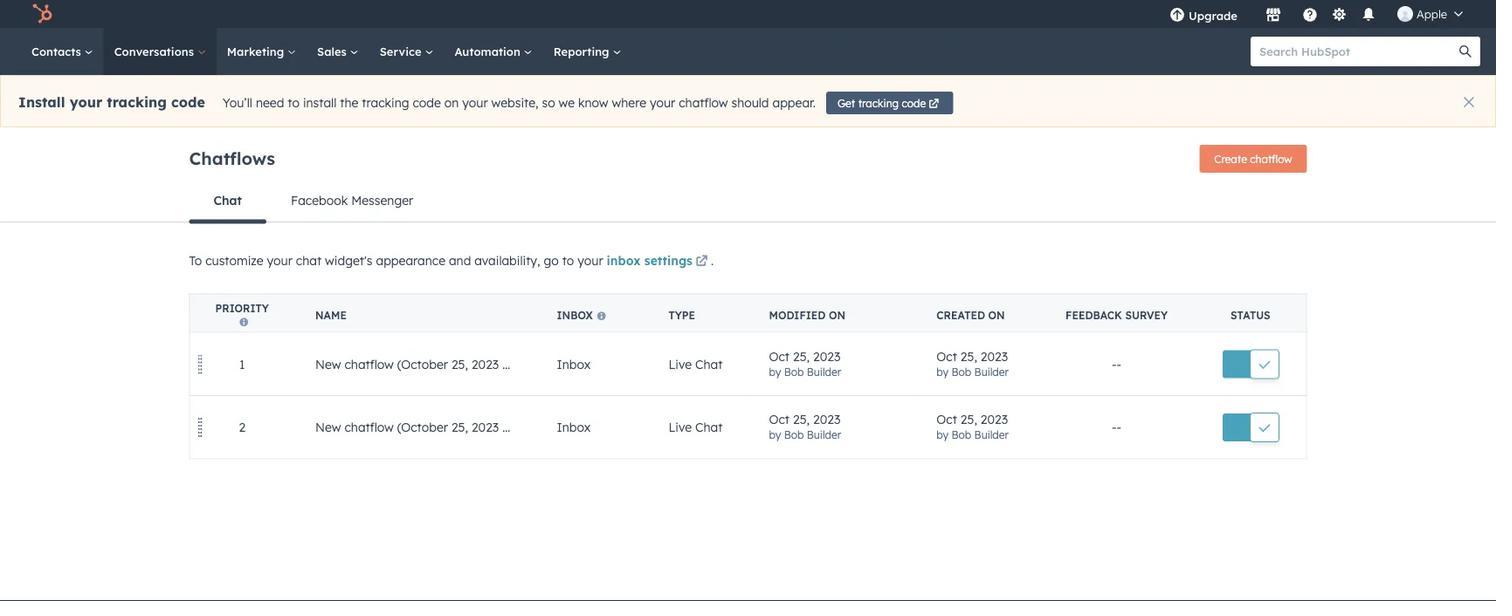 Task type: vqa. For each thing, say whether or not it's contained in the screenshot.
chatflow
yes



Task type: describe. For each thing, give the bounding box(es) containing it.
install your tracking code
[[18, 94, 205, 111]]

hubspot link
[[21, 3, 66, 24]]

your right install
[[70, 94, 102, 111]]

type
[[669, 309, 696, 322]]

1 horizontal spatial tracking
[[362, 95, 409, 111]]

feedback
[[1066, 309, 1123, 322]]

.
[[711, 253, 714, 269]]

your right the where
[[650, 95, 676, 111]]

facebook
[[291, 193, 348, 208]]

chat button
[[189, 180, 267, 224]]

new chatflow (october 25, 2023 2:14 pm) inbox
[[315, 357, 591, 372]]

(october for 2:14
[[397, 357, 448, 372]]

your left chat
[[267, 253, 293, 269]]

marketing
[[227, 44, 287, 59]]

conversations link
[[104, 28, 217, 75]]

live chat for new chatflow (october 25, 2023 2:14 pm) inbox
[[669, 357, 723, 372]]

inbox for new chatflow (october 25, 2023 5:20 pm) inbox
[[557, 420, 591, 436]]

appear.
[[773, 95, 816, 111]]

we
[[559, 95, 575, 111]]

to
[[189, 253, 202, 269]]

contacts link
[[21, 28, 104, 75]]

modified on
[[769, 309, 846, 322]]

inbox settings link
[[607, 252, 711, 273]]

settings image
[[1332, 7, 1348, 23]]

on for created on
[[989, 309, 1005, 322]]

status
[[1231, 309, 1271, 322]]

create chatflow button
[[1200, 145, 1308, 173]]

availability,
[[475, 253, 540, 269]]

service link
[[369, 28, 444, 75]]

customize
[[205, 253, 264, 269]]

you'll
[[223, 95, 253, 111]]

inbox settings
[[607, 253, 693, 269]]

settings link
[[1329, 5, 1351, 23]]

contacts
[[31, 44, 84, 59]]

chat for new chatflow (october 25, 2023 5:20 pm) inbox
[[696, 420, 723, 436]]

conversations
[[114, 44, 197, 59]]

know
[[578, 95, 609, 111]]

notifications image
[[1361, 8, 1377, 24]]

name
[[315, 309, 347, 322]]

chatflows
[[189, 147, 275, 169]]

marketplaces button
[[1256, 0, 1292, 28]]

new for new chatflow (october 25, 2023 2:14 pm) inbox
[[315, 357, 341, 372]]

(october for 5:20
[[397, 420, 448, 436]]

facebook messenger
[[291, 193, 414, 208]]

0 horizontal spatial code
[[171, 94, 205, 111]]

messenger
[[351, 193, 414, 208]]

2
[[239, 420, 246, 436]]

5:20
[[503, 420, 526, 436]]

apple button
[[1387, 0, 1474, 28]]

your right the on
[[462, 95, 488, 111]]

search image
[[1460, 45, 1472, 58]]

live for new chatflow (october 25, 2023 5:20 pm) inbox
[[669, 420, 692, 436]]

created
[[937, 309, 986, 322]]

chat inside button
[[214, 193, 242, 208]]

go
[[544, 253, 559, 269]]

2 horizontal spatial tracking
[[859, 96, 899, 110]]

2:14
[[503, 357, 525, 372]]

on for modified on
[[829, 309, 846, 322]]

close image
[[1464, 97, 1475, 107]]

help image
[[1303, 8, 1318, 24]]

reporting
[[554, 44, 613, 59]]

you'll need to install the tracking code on your website, so we know where your chatflow should appear.
[[223, 95, 816, 111]]

sales
[[317, 44, 350, 59]]

2 horizontal spatial code
[[902, 96, 926, 110]]

automation link
[[444, 28, 543, 75]]

-- for new chatflow (october 25, 2023 5:20 pm) inbox
[[1112, 420, 1122, 436]]

new chatflow (october 25, 2023 5:20 pm) inbox
[[315, 420, 591, 436]]

1 horizontal spatial code
[[413, 95, 441, 111]]

to inside install your tracking code alert
[[288, 95, 300, 111]]

0 horizontal spatial tracking
[[107, 94, 167, 111]]

your left inbox on the left of page
[[578, 253, 603, 269]]

live chat for new chatflow (october 25, 2023 5:20 pm) inbox
[[669, 420, 723, 436]]

menu containing apple
[[1158, 0, 1476, 28]]

bob builder image
[[1398, 6, 1414, 22]]

created on
[[937, 309, 1005, 322]]

install
[[18, 94, 65, 111]]

chatflow for new chatflow (october 25, 2023 5:20 pm) inbox
[[345, 420, 394, 436]]

notifications button
[[1354, 0, 1384, 28]]

1 horizontal spatial to
[[562, 253, 574, 269]]

apple
[[1417, 7, 1448, 21]]

service
[[380, 44, 425, 59]]

on
[[445, 95, 459, 111]]

chat
[[296, 253, 322, 269]]

get tracking code
[[838, 96, 926, 110]]

priority
[[215, 302, 269, 315]]

live for new chatflow (october 25, 2023 2:14 pm) inbox
[[669, 357, 692, 372]]

reporting link
[[543, 28, 632, 75]]

chatflow for new chatflow (october 25, 2023 2:14 pm) inbox
[[345, 357, 394, 372]]



Task type: locate. For each thing, give the bounding box(es) containing it.
1 vertical spatial live chat
[[669, 420, 723, 436]]

website,
[[492, 95, 539, 111]]

code right get
[[902, 96, 926, 110]]

on right "modified"
[[829, 309, 846, 322]]

(october down new chatflow (october 25, 2023 2:14 pm) inbox
[[397, 420, 448, 436]]

inbox right "5:20"
[[557, 420, 591, 436]]

pm)
[[529, 357, 551, 372], [530, 420, 552, 436]]

(october up new chatflow (october 25, 2023 5:20 pm) inbox
[[397, 357, 448, 372]]

navigation containing chat
[[189, 180, 1308, 224]]

3 inbox from the top
[[557, 420, 591, 436]]

0 vertical spatial to
[[288, 95, 300, 111]]

create
[[1215, 152, 1248, 166]]

2 vertical spatial inbox
[[557, 420, 591, 436]]

bob
[[784, 366, 804, 379], [952, 366, 972, 379], [784, 429, 804, 442], [952, 429, 972, 442]]

2 (october from the top
[[397, 420, 448, 436]]

-- for new chatflow (october 25, 2023 2:14 pm) inbox
[[1112, 357, 1122, 372]]

0 vertical spatial chat
[[214, 193, 242, 208]]

chatflow inside button
[[1251, 152, 1293, 166]]

0 vertical spatial inbox
[[557, 309, 593, 322]]

live
[[669, 357, 692, 372], [669, 420, 692, 436]]

oct
[[769, 349, 790, 364], [937, 349, 958, 364], [769, 412, 790, 428], [937, 412, 958, 428]]

oct 25, 2023 by bob builder
[[769, 349, 842, 379], [937, 349, 1009, 379], [769, 412, 842, 442], [937, 412, 1009, 442]]

need
[[256, 95, 284, 111]]

pm) for new chatflow (october 25, 2023 2:14 pm)
[[529, 357, 551, 372]]

so
[[542, 95, 555, 111]]

tracking right the
[[362, 95, 409, 111]]

0 vertical spatial new
[[315, 357, 341, 372]]

automation
[[455, 44, 524, 59]]

chatflow
[[679, 95, 728, 111], [1251, 152, 1293, 166], [345, 357, 394, 372], [345, 420, 394, 436]]

0 vertical spatial pm)
[[529, 357, 551, 372]]

feedback survey
[[1066, 309, 1168, 322]]

2023
[[813, 349, 841, 364], [981, 349, 1008, 364], [472, 357, 499, 372], [813, 412, 841, 428], [981, 412, 1008, 428], [472, 420, 499, 436]]

1 live chat from the top
[[669, 357, 723, 372]]

inbox
[[557, 309, 593, 322], [557, 357, 591, 372], [557, 420, 591, 436]]

install your tracking code alert
[[0, 75, 1497, 128]]

widget's
[[325, 253, 373, 269]]

2 on from the left
[[989, 309, 1005, 322]]

menu
[[1158, 0, 1476, 28]]

1 vertical spatial new
[[315, 420, 341, 436]]

2 -- from the top
[[1112, 420, 1122, 436]]

chat for new chatflow (october 25, 2023 2:14 pm) inbox
[[696, 357, 723, 372]]

new
[[315, 357, 341, 372], [315, 420, 341, 436]]

to
[[288, 95, 300, 111], [562, 253, 574, 269]]

sales link
[[307, 28, 369, 75]]

should
[[732, 95, 769, 111]]

and
[[449, 253, 471, 269]]

appearance
[[376, 253, 446, 269]]

link opens in a new window image inside inbox settings "link"
[[696, 256, 708, 269]]

2 vertical spatial chat
[[696, 420, 723, 436]]

2 inbox from the top
[[557, 357, 591, 372]]

1 (october from the top
[[397, 357, 448, 372]]

0 horizontal spatial on
[[829, 309, 846, 322]]

modified
[[769, 309, 826, 322]]

1 vertical spatial (october
[[397, 420, 448, 436]]

pm) right 2:14
[[529, 357, 551, 372]]

code left you'll
[[171, 94, 205, 111]]

pm) for new chatflow (october 25, 2023 5:20 pm)
[[530, 420, 552, 436]]

the
[[340, 95, 359, 111]]

1 vertical spatial live
[[669, 420, 692, 436]]

1 inbox from the top
[[557, 309, 593, 322]]

builder
[[807, 366, 842, 379], [975, 366, 1009, 379], [807, 429, 842, 442], [975, 429, 1009, 442]]

new for new chatflow (october 25, 2023 5:20 pm) inbox
[[315, 420, 341, 436]]

to right go
[[562, 253, 574, 269]]

1 on from the left
[[829, 309, 846, 322]]

chatflow for create chatflow
[[1251, 152, 1293, 166]]

Search HubSpot search field
[[1251, 37, 1465, 66]]

--
[[1112, 357, 1122, 372], [1112, 420, 1122, 436]]

1
[[239, 357, 245, 372]]

1 live from the top
[[669, 357, 692, 372]]

code
[[171, 94, 205, 111], [413, 95, 441, 111], [902, 96, 926, 110]]

get tracking code link
[[826, 92, 953, 114]]

create chatflow
[[1215, 152, 1293, 166]]

2 new from the top
[[315, 420, 341, 436]]

hubspot image
[[31, 3, 52, 24]]

-
[[1112, 357, 1117, 372], [1117, 357, 1122, 372], [1112, 420, 1117, 436], [1117, 420, 1122, 436]]

0 vertical spatial --
[[1112, 357, 1122, 372]]

chat
[[214, 193, 242, 208], [696, 357, 723, 372], [696, 420, 723, 436]]

upgrade
[[1189, 8, 1238, 23]]

chatflows banner
[[189, 140, 1308, 180]]

live chat
[[669, 357, 723, 372], [669, 420, 723, 436]]

facebook messenger button
[[267, 180, 438, 222]]

on right created
[[989, 309, 1005, 322]]

by
[[769, 366, 781, 379], [937, 366, 949, 379], [769, 429, 781, 442], [937, 429, 949, 442]]

inbox for new chatflow (october 25, 2023 2:14 pm) inbox
[[557, 357, 591, 372]]

1 vertical spatial inbox
[[557, 357, 591, 372]]

marketing link
[[217, 28, 307, 75]]

(october
[[397, 357, 448, 372], [397, 420, 448, 436]]

inbox right 2:14
[[557, 357, 591, 372]]

link opens in a new window image
[[696, 252, 708, 273], [696, 256, 708, 269]]

help button
[[1296, 0, 1325, 28]]

navigation
[[189, 180, 1308, 224]]

chatflow inside install your tracking code alert
[[679, 95, 728, 111]]

1 vertical spatial chat
[[696, 357, 723, 372]]

2 link opens in a new window image from the top
[[696, 256, 708, 269]]

0 vertical spatial (october
[[397, 357, 448, 372]]

0 vertical spatial live chat
[[669, 357, 723, 372]]

new down name
[[315, 357, 341, 372]]

install
[[303, 95, 337, 111]]

1 new from the top
[[315, 357, 341, 372]]

0 horizontal spatial to
[[288, 95, 300, 111]]

tracking right get
[[859, 96, 899, 110]]

1 vertical spatial --
[[1112, 420, 1122, 436]]

2 live from the top
[[669, 420, 692, 436]]

survey
[[1126, 309, 1168, 322]]

search button
[[1451, 37, 1481, 66]]

25,
[[793, 349, 810, 364], [961, 349, 978, 364], [452, 357, 468, 372], [793, 412, 810, 428], [961, 412, 978, 428], [452, 420, 468, 436]]

tracking down conversations
[[107, 94, 167, 111]]

2 live chat from the top
[[669, 420, 723, 436]]

1 -- from the top
[[1112, 357, 1122, 372]]

to right need on the left of page
[[288, 95, 300, 111]]

0 vertical spatial live
[[669, 357, 692, 372]]

upgrade image
[[1170, 8, 1186, 24]]

marketplaces image
[[1266, 8, 1282, 24]]

1 link opens in a new window image from the top
[[696, 252, 708, 273]]

tracking
[[107, 94, 167, 111], [362, 95, 409, 111], [859, 96, 899, 110]]

1 vertical spatial to
[[562, 253, 574, 269]]

on
[[829, 309, 846, 322], [989, 309, 1005, 322]]

1 horizontal spatial on
[[989, 309, 1005, 322]]

where
[[612, 95, 647, 111]]

code left the on
[[413, 95, 441, 111]]

settings
[[645, 253, 693, 269]]

pm) right "5:20"
[[530, 420, 552, 436]]

to customize your chat widget's appearance and availability, go to your
[[189, 253, 607, 269]]

inbox
[[607, 253, 641, 269]]

inbox down go
[[557, 309, 593, 322]]

get
[[838, 96, 856, 110]]

new right 2
[[315, 420, 341, 436]]

1 vertical spatial pm)
[[530, 420, 552, 436]]



